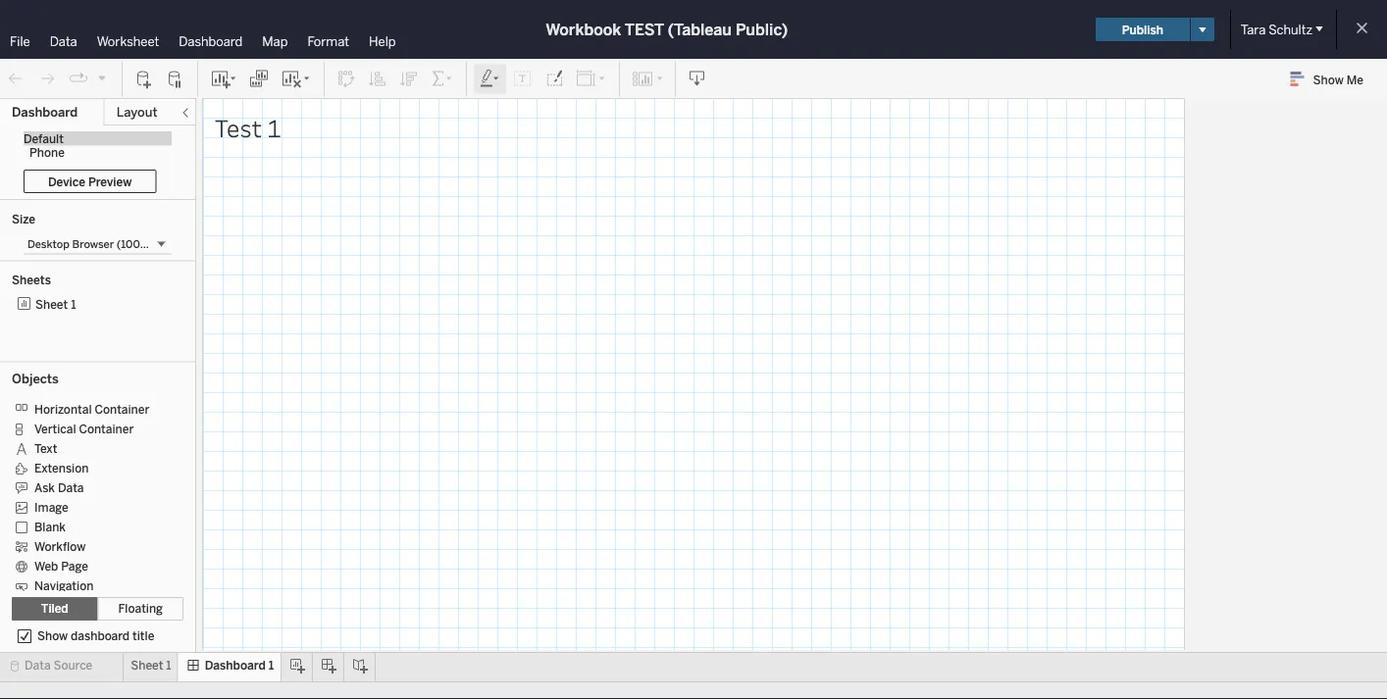 Task type: locate. For each thing, give the bounding box(es) containing it.
sheet 1 down the title
[[131, 659, 171, 673]]

sheet down sheets
[[35, 297, 68, 312]]

objects
[[12, 371, 59, 387]]

data up redo icon
[[50, 33, 77, 49]]

0 vertical spatial show
[[1314, 72, 1344, 87]]

1 vertical spatial container
[[79, 422, 134, 436]]

ask data
[[34, 481, 84, 495]]

clear sheet image
[[281, 69, 312, 89]]

x
[[150, 237, 156, 251]]

1 horizontal spatial replay animation image
[[96, 72, 108, 84]]

format workbook image
[[545, 69, 564, 89]]

replay animation image right redo icon
[[69, 69, 88, 89]]

show/hide cards image
[[632, 69, 663, 89]]

data for data
[[50, 33, 77, 49]]

replay animation image left new data source icon on the left
[[96, 72, 108, 84]]

extension option
[[12, 458, 155, 477]]

data inside option
[[58, 481, 84, 495]]

title
[[133, 630, 154, 644]]

tara
[[1241, 22, 1266, 37]]

2 vertical spatial dashboard
[[205, 659, 266, 673]]

default phone
[[24, 131, 65, 160]]

new worksheet image
[[210, 69, 237, 89]]

0 horizontal spatial show
[[37, 630, 68, 644]]

show down 'tiled'
[[37, 630, 68, 644]]

(1000
[[117, 237, 147, 251]]

show me
[[1314, 72, 1364, 87]]

worksheet
[[97, 33, 159, 49]]

fit image
[[576, 69, 607, 89]]

container for vertical container
[[79, 422, 134, 436]]

show left me
[[1314, 72, 1344, 87]]

show
[[1314, 72, 1344, 87], [37, 630, 68, 644]]

data
[[50, 33, 77, 49], [58, 481, 84, 495], [25, 659, 51, 673]]

data down extension
[[58, 481, 84, 495]]

image option
[[12, 497, 155, 517]]

ask data option
[[12, 477, 155, 497]]

public)
[[736, 20, 788, 39]]

container up vertical container
[[95, 402, 149, 416]]

data source
[[25, 659, 92, 673]]

2 vertical spatial data
[[25, 659, 51, 673]]

objects list box
[[12, 393, 184, 595]]

workbook
[[546, 20, 621, 39]]

1 horizontal spatial show
[[1314, 72, 1344, 87]]

show labels image
[[513, 69, 533, 89]]

data left source in the bottom of the page
[[25, 659, 51, 673]]

container for horizontal container
[[95, 402, 149, 416]]

sheet 1 down sheets
[[35, 297, 76, 312]]

show for show dashboard title
[[37, 630, 68, 644]]

container
[[95, 402, 149, 416], [79, 422, 134, 436]]

sheet
[[35, 297, 68, 312], [131, 659, 163, 673]]

dashboard
[[179, 33, 243, 49], [12, 105, 78, 120], [205, 659, 266, 673]]

extension
[[34, 461, 89, 475]]

workbook test (tableau public)
[[546, 20, 788, 39]]

0 vertical spatial sheet 1
[[35, 297, 76, 312]]

show inside button
[[1314, 72, 1344, 87]]

tara schultz
[[1241, 22, 1313, 37]]

layout
[[116, 105, 158, 120]]

undo image
[[6, 69, 26, 89]]

workflow option
[[12, 536, 155, 556]]

sheets
[[12, 273, 51, 288]]

0 vertical spatial data
[[50, 33, 77, 49]]

phone
[[29, 146, 65, 160]]

1 horizontal spatial sheet 1
[[131, 659, 171, 673]]

publish
[[1122, 22, 1164, 37]]

me
[[1347, 72, 1364, 87]]

blank
[[34, 520, 66, 534]]

1 vertical spatial data
[[58, 481, 84, 495]]

800)
[[158, 237, 184, 251]]

show me button
[[1282, 64, 1382, 94]]

default
[[24, 131, 64, 146]]

sort ascending image
[[368, 69, 388, 89]]

horizontal container option
[[12, 399, 155, 419]]

1 vertical spatial sheet 1
[[131, 659, 171, 673]]

replay animation image
[[69, 69, 88, 89], [96, 72, 108, 84]]

browser
[[72, 237, 114, 251]]

highlight image
[[479, 69, 501, 89]]

sheet down the title
[[131, 659, 163, 673]]

0 horizontal spatial sheet
[[35, 297, 68, 312]]

container down horizontal container
[[79, 422, 134, 436]]

horizontal container
[[34, 402, 149, 416]]

device preview
[[48, 174, 132, 189]]

sort descending image
[[399, 69, 419, 89]]

1 vertical spatial sheet
[[131, 659, 163, 673]]

sheet 1
[[35, 297, 76, 312], [131, 659, 171, 673]]

togglestate option group
[[12, 598, 184, 621]]

0 vertical spatial container
[[95, 402, 149, 416]]

1
[[267, 111, 281, 144], [71, 297, 76, 312], [166, 659, 171, 673], [269, 659, 274, 673]]

1 vertical spatial show
[[37, 630, 68, 644]]

new data source image
[[134, 69, 154, 89]]

download image
[[688, 69, 708, 89]]

0 horizontal spatial sheet 1
[[35, 297, 76, 312]]

page
[[61, 559, 88, 573]]

data for data source
[[25, 659, 51, 673]]



Task type: describe. For each thing, give the bounding box(es) containing it.
text
[[34, 441, 57, 456]]

help
[[369, 33, 396, 49]]

ask
[[34, 481, 55, 495]]

web page
[[34, 559, 88, 573]]

1 vertical spatial dashboard
[[12, 105, 78, 120]]

image
[[34, 500, 68, 515]]

collapse image
[[180, 107, 191, 119]]

horizontal
[[34, 402, 92, 416]]

device
[[48, 174, 85, 189]]

1 horizontal spatial sheet
[[131, 659, 163, 673]]

desktop
[[27, 237, 70, 251]]

schultz
[[1269, 22, 1313, 37]]

map
[[262, 33, 288, 49]]

1 inside heading
[[267, 111, 281, 144]]

web page option
[[12, 556, 155, 576]]

navigation option
[[12, 576, 155, 595]]

vertical container option
[[12, 419, 155, 438]]

show for show me
[[1314, 72, 1344, 87]]

vertical container
[[34, 422, 134, 436]]

format
[[308, 33, 349, 49]]

0 horizontal spatial replay animation image
[[69, 69, 88, 89]]

0 vertical spatial sheet
[[35, 297, 68, 312]]

0 vertical spatial dashboard
[[179, 33, 243, 49]]

size
[[12, 212, 35, 226]]

(tableau
[[668, 20, 732, 39]]

device preview button
[[24, 170, 156, 193]]

desktop browser (1000 x 800)
[[27, 237, 184, 251]]

test 1 heading
[[215, 111, 1173, 144]]

tiled
[[41, 602, 68, 616]]

blank option
[[12, 517, 155, 536]]

floating
[[118, 602, 163, 616]]

test
[[625, 20, 664, 39]]

test 1
[[215, 111, 281, 144]]

show dashboard title
[[37, 630, 154, 644]]

vertical
[[34, 422, 76, 436]]

workflow
[[34, 540, 86, 554]]

web
[[34, 559, 58, 573]]

swap rows and columns image
[[337, 69, 356, 89]]

dashboard
[[71, 630, 130, 644]]

publish button
[[1096, 18, 1190, 41]]

navigation
[[34, 579, 94, 593]]

totals image
[[431, 69, 454, 89]]

redo image
[[37, 69, 57, 89]]

test
[[215, 111, 262, 144]]

preview
[[88, 174, 132, 189]]

pause auto updates image
[[166, 69, 185, 89]]

duplicate image
[[249, 69, 269, 89]]

dashboard 1
[[205, 659, 274, 673]]

source
[[53, 659, 92, 673]]

file
[[10, 33, 30, 49]]

text option
[[12, 438, 155, 458]]



Task type: vqa. For each thing, say whether or not it's contained in the screenshot.
Following 3
no



